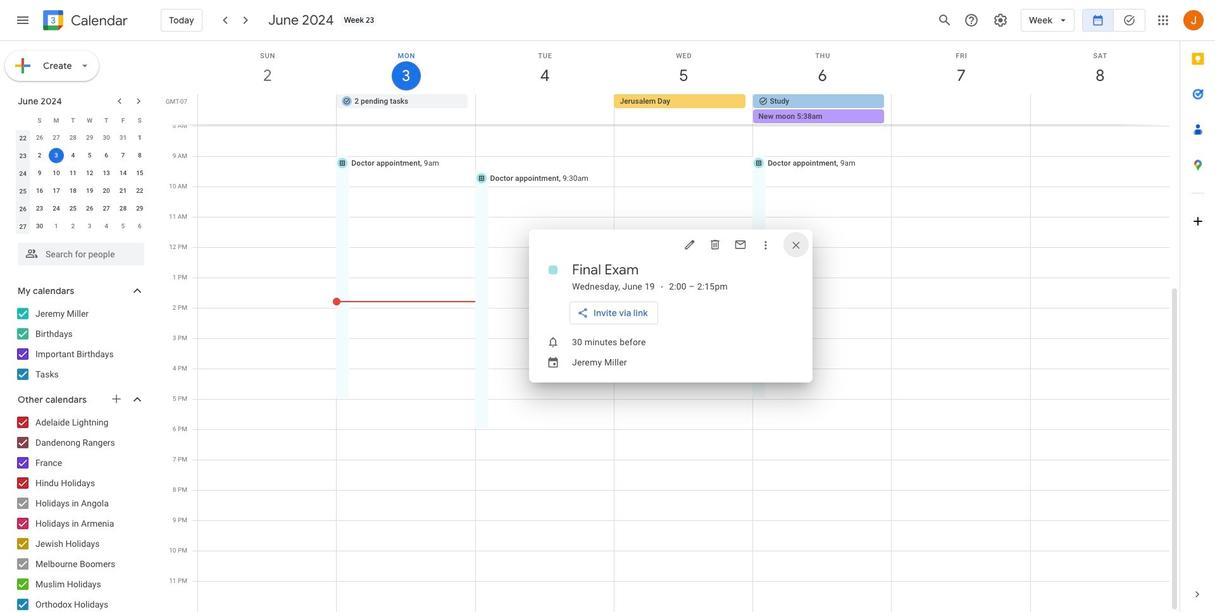 Task type: describe. For each thing, give the bounding box(es) containing it.
15 element
[[132, 166, 147, 181]]

28 element
[[115, 201, 131, 216]]

9 element
[[32, 166, 47, 181]]

sunday, june 2 element
[[198, 41, 337, 94]]

22 element
[[132, 184, 147, 199]]

4 element
[[65, 148, 81, 163]]

july 2 element
[[65, 219, 81, 234]]

row group inside june 2024 grid
[[15, 129, 148, 235]]

may 31 element
[[115, 130, 131, 146]]

7 element
[[115, 148, 131, 163]]

may 26 element
[[32, 130, 47, 146]]

27 element
[[99, 201, 114, 216]]

july 6 element
[[132, 219, 147, 234]]

july 4 element
[[99, 219, 114, 234]]

my calendars list
[[3, 304, 157, 385]]

may 28 element
[[65, 130, 81, 146]]

calendar element
[[41, 8, 128, 35]]

16 element
[[32, 184, 47, 199]]

14 element
[[115, 166, 131, 181]]

column header inside june 2024 grid
[[15, 111, 31, 129]]

12 element
[[82, 166, 97, 181]]

19 element
[[82, 184, 97, 199]]

monday, june 3, today element
[[337, 41, 476, 94]]

july 3 element
[[82, 219, 97, 234]]

13 element
[[99, 166, 114, 181]]

friday, june 7 element
[[892, 41, 1031, 94]]

18 element
[[65, 184, 81, 199]]

add other calendars image
[[110, 393, 123, 406]]



Task type: vqa. For each thing, say whether or not it's contained in the screenshot.
25 element
yes



Task type: locate. For each thing, give the bounding box(es) containing it.
11 element
[[65, 166, 81, 181]]

heading inside calendar element
[[68, 13, 128, 28]]

8 element
[[132, 148, 147, 163]]

may 30 element
[[99, 130, 114, 146]]

tuesday, june 4 element
[[476, 41, 615, 94]]

thursday, june 6 element
[[753, 41, 892, 94]]

wednesday, june 5 element
[[615, 41, 753, 94]]

3, today element
[[49, 148, 64, 163]]

2 element
[[32, 148, 47, 163]]

row
[[192, 94, 1180, 125], [15, 111, 148, 129], [15, 129, 148, 147], [15, 147, 148, 165], [15, 165, 148, 182], [15, 182, 148, 200], [15, 200, 148, 218], [15, 218, 148, 235]]

21 element
[[115, 184, 131, 199]]

tab list
[[1181, 41, 1215, 577]]

may 29 element
[[82, 130, 97, 146]]

25 element
[[65, 201, 81, 216]]

24 element
[[49, 201, 64, 216]]

main drawer image
[[15, 13, 30, 28]]

5 element
[[82, 148, 97, 163]]

july 1 element
[[49, 219, 64, 234]]

saturday, june 8 element
[[1031, 41, 1170, 94]]

other calendars list
[[3, 413, 157, 613]]

email event details image
[[734, 239, 747, 251]]

30 element
[[32, 219, 47, 234]]

1 element
[[132, 130, 147, 146]]

29 element
[[132, 201, 147, 216]]

july 5 element
[[115, 219, 131, 234]]

june 2024 grid
[[12, 111, 148, 235]]

1 vertical spatial heading
[[572, 261, 639, 279]]

26 element
[[82, 201, 97, 216]]

None search field
[[0, 238, 157, 266]]

0 vertical spatial heading
[[68, 13, 128, 28]]

1 horizontal spatial heading
[[572, 261, 639, 279]]

cell inside june 2024 grid
[[48, 147, 65, 165]]

17 element
[[49, 184, 64, 199]]

Search for people text field
[[25, 243, 137, 266]]

20 element
[[99, 184, 114, 199]]

cell
[[198, 94, 337, 125], [476, 94, 614, 125], [753, 94, 892, 125], [892, 94, 1030, 125], [1030, 94, 1169, 125], [48, 147, 65, 165]]

settings menu image
[[993, 13, 1008, 28]]

may 27 element
[[49, 130, 64, 146]]

0 horizontal spatial heading
[[68, 13, 128, 28]]

column header
[[15, 111, 31, 129]]

row group
[[15, 129, 148, 235]]

heading
[[68, 13, 128, 28], [572, 261, 639, 279]]

grid
[[162, 41, 1180, 613]]

23 element
[[32, 201, 47, 216]]

delete event image
[[709, 239, 722, 251]]

10 element
[[49, 166, 64, 181]]

6 element
[[99, 148, 114, 163]]



